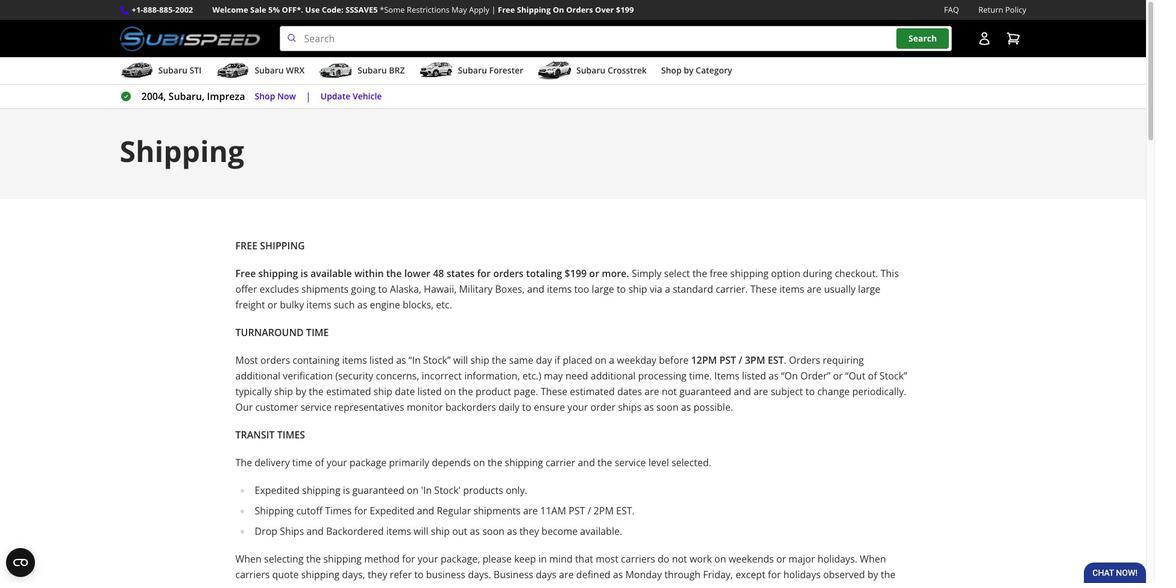 Task type: locate. For each thing, give the bounding box(es) containing it.
shipping
[[260, 239, 305, 253]]

free up offer
[[235, 267, 256, 280]]

1 vertical spatial is
[[343, 484, 350, 498]]

primarily
[[389, 457, 429, 470]]

typically
[[235, 385, 272, 399]]

1 horizontal spatial guaranteed
[[680, 385, 731, 399]]

1 horizontal spatial these
[[751, 283, 777, 296]]

1 vertical spatial shipments
[[474, 505, 521, 518]]

to down order"
[[806, 385, 815, 399]]

shipping up 'excludes'
[[258, 267, 298, 280]]

2 horizontal spatial your
[[568, 401, 588, 414]]

2 vertical spatial listed
[[418, 385, 442, 399]]

shipping left on
[[517, 4, 551, 15]]

states
[[447, 267, 475, 280]]

| right now
[[306, 90, 311, 103]]

0 horizontal spatial soon
[[482, 525, 505, 539]]

"on
[[781, 370, 798, 383]]

times
[[277, 429, 305, 442]]

or inside when selecting the shipping method for your package, please keep in mind that most carriers do not work on weekends or major holidays. when carriers quote shipping days, they refer to business days. business days are defined as monday through friday, except for holidays observed by th
[[777, 553, 786, 566]]

0 vertical spatial stock"
[[423, 354, 451, 367]]

large down more.
[[592, 283, 614, 296]]

by inside dropdown button
[[684, 65, 694, 76]]

shipping up carrier.
[[730, 267, 769, 280]]

1 vertical spatial /
[[588, 505, 591, 518]]

/ left 3pm
[[739, 354, 743, 367]]

checkout.
[[835, 267, 878, 280]]

these inside . orders requiring additional verification (security concerns, incorrect information, etc.) may need additional processing time. items listed as "on order" or "out of stock" typically ship by the estimated ship date listed on the product page. these estimated dates are not guaranteed and are subject to change periodically. our customer service representatives monitor backorders daily to ensure your order ships as soon as possible.
[[541, 385, 567, 399]]

shipping for shipping
[[120, 132, 244, 171]]

or left major
[[777, 553, 786, 566]]

blocks,
[[403, 299, 434, 312]]

1 horizontal spatial orders
[[789, 354, 820, 367]]

apply
[[469, 4, 490, 15]]

stock" up incorrect
[[423, 354, 451, 367]]

of up periodically.
[[868, 370, 877, 383]]

the up backorders
[[459, 385, 473, 399]]

additional up the dates
[[591, 370, 636, 383]]

via
[[650, 283, 663, 296]]

1 horizontal spatial estimated
[[570, 385, 615, 399]]

a subaru brz thumbnail image image
[[319, 62, 353, 80]]

shipping left the days,
[[301, 569, 340, 582]]

0 horizontal spatial estimated
[[326, 385, 371, 399]]

ship
[[629, 283, 647, 296], [471, 354, 489, 367], [274, 385, 293, 399], [374, 385, 392, 399], [431, 525, 450, 539]]

are down during at the right
[[807, 283, 822, 296]]

0 horizontal spatial shop
[[255, 90, 275, 102]]

0 horizontal spatial shipments
[[301, 283, 349, 296]]

holidays.
[[818, 553, 858, 566]]

for
[[477, 267, 491, 280], [354, 505, 367, 518], [402, 553, 415, 566], [768, 569, 781, 582]]

0 vertical spatial your
[[568, 401, 588, 414]]

0 vertical spatial by
[[684, 65, 694, 76]]

subaru
[[158, 65, 187, 76], [255, 65, 284, 76], [358, 65, 387, 76], [458, 65, 487, 76], [576, 65, 606, 76]]

1 horizontal spatial your
[[418, 553, 438, 566]]

for up refer
[[402, 553, 415, 566]]

0 vertical spatial of
[[868, 370, 877, 383]]

(security
[[335, 370, 373, 383]]

shipping for shipping cutoff times for expedited and regular shipments are 11am pst / 2pm est.
[[255, 505, 294, 518]]

customer
[[255, 401, 298, 414]]

your up business
[[418, 553, 438, 566]]

1 horizontal spatial orders
[[493, 267, 524, 280]]

free
[[710, 267, 728, 280]]

1 horizontal spatial of
[[868, 370, 877, 383]]

0 horizontal spatial service
[[301, 401, 332, 414]]

shipments down the products
[[474, 505, 521, 518]]

guaranteed inside . orders requiring additional verification (security concerns, incorrect information, etc.) may need additional processing time. items listed as "on order" or "out of stock" typically ship by the estimated ship date listed on the product page. these estimated dates are not guaranteed and are subject to change periodically. our customer service representatives monitor backorders daily to ensure your order ships as soon as possible.
[[680, 385, 731, 399]]

these
[[751, 283, 777, 296], [541, 385, 567, 399]]

1 large from the left
[[592, 283, 614, 296]]

and down the items
[[734, 385, 751, 399]]

0 horizontal spatial orders
[[260, 354, 290, 367]]

date
[[395, 385, 415, 399]]

shipping inside simply select the free shipping option during checkout. this offer excludes shipments going to alaska, hawaii, military boxes, and items too large to ship via a standard carrier. these items are usually large freight or bulky items such as engine blocks, etc.
[[730, 267, 769, 280]]

2 vertical spatial by
[[868, 569, 878, 582]]

on right depends
[[473, 457, 485, 470]]

+1-888-885-2002 link
[[132, 4, 193, 16]]

1 horizontal spatial they
[[520, 525, 539, 539]]

use
[[305, 4, 320, 15]]

/ left 2pm
[[588, 505, 591, 518]]

stock" up periodically.
[[880, 370, 907, 383]]

on inside . orders requiring additional verification (security concerns, incorrect information, etc.) may need additional processing time. items listed as "on order" or "out of stock" typically ship by the estimated ship date listed on the product page. these estimated dates are not guaranteed and are subject to change periodically. our customer service representatives monitor backorders daily to ensure your order ships as soon as possible.
[[444, 385, 456, 399]]

processing
[[638, 370, 687, 383]]

pst
[[720, 354, 736, 367], [569, 505, 585, 518]]

the up standard
[[693, 267, 707, 280]]

and inside . orders requiring additional verification (security concerns, incorrect information, etc.) may need additional processing time. items listed as "on order" or "out of stock" typically ship by the estimated ship date listed on the product page. these estimated dates are not guaranteed and are subject to change periodically. our customer service representatives monitor backorders daily to ensure your order ships as soon as possible.
[[734, 385, 751, 399]]

keep
[[514, 553, 536, 566]]

during
[[803, 267, 832, 280]]

1 horizontal spatial is
[[343, 484, 350, 498]]

are inside when selecting the shipping method for your package, please keep in mind that most carriers do not work on weekends or major holidays. when carriers quote shipping days, they refer to business days. business days are defined as monday through friday, except for holidays observed by th
[[559, 569, 574, 582]]

subaru left 'crosstrek'
[[576, 65, 606, 76]]

large
[[592, 283, 614, 296], [858, 283, 881, 296]]

1 vertical spatial carriers
[[235, 569, 270, 582]]

soon up please
[[482, 525, 505, 539]]

return policy link
[[979, 4, 1027, 16]]

button image
[[977, 31, 992, 46]]

0 vertical spatial expedited
[[255, 484, 300, 498]]

items down totaling
[[547, 283, 572, 296]]

for up military
[[477, 267, 491, 280]]

2 horizontal spatial by
[[868, 569, 878, 582]]

expedited shipping is guaranteed on 'in stock' products only.
[[255, 484, 527, 498]]

subaru sti button
[[120, 60, 202, 84]]

1 horizontal spatial a
[[665, 283, 670, 296]]

2 when from the left
[[860, 553, 886, 566]]

subaru for subaru sti
[[158, 65, 187, 76]]

not down processing
[[662, 385, 677, 399]]

1 vertical spatial a
[[609, 354, 615, 367]]

by right 'observed'
[[868, 569, 878, 582]]

0 horizontal spatial they
[[368, 569, 387, 582]]

2 vertical spatial shipping
[[255, 505, 294, 518]]

of right time
[[315, 457, 324, 470]]

carriers left quote
[[235, 569, 270, 582]]

on up friday,
[[715, 553, 726, 566]]

welcome sale 5% off*. use code: sssave5
[[212, 4, 378, 15]]

guaranteed down package
[[352, 484, 404, 498]]

1 horizontal spatial additional
[[591, 370, 636, 383]]

such
[[334, 299, 355, 312]]

when down drop in the left of the page
[[235, 553, 262, 566]]

by inside . orders requiring additional verification (security concerns, incorrect information, etc.) may need additional processing time. items listed as "on order" or "out of stock" typically ship by the estimated ship date listed on the product page. these estimated dates are not guaranteed and are subject to change periodically. our customer service representatives monitor backorders daily to ensure your order ships as soon as possible.
[[296, 385, 306, 399]]

will
[[453, 354, 468, 367], [414, 525, 428, 539]]

1 subaru from the left
[[158, 65, 187, 76]]

out
[[452, 525, 468, 539]]

shipping up cutoff
[[302, 484, 340, 498]]

backorders
[[446, 401, 496, 414]]

to right refer
[[414, 569, 424, 582]]

estimated down (security
[[326, 385, 371, 399]]

1 vertical spatial |
[[306, 90, 311, 103]]

0 vertical spatial a
[[665, 283, 670, 296]]

$199 up too
[[565, 267, 587, 280]]

our
[[235, 401, 253, 414]]

service down verification
[[301, 401, 332, 414]]

2 additional from the left
[[591, 370, 636, 383]]

1 horizontal spatial shipping
[[255, 505, 294, 518]]

1 vertical spatial shop
[[255, 90, 275, 102]]

these inside simply select the free shipping option during checkout. this offer excludes shipments going to alaska, hawaii, military boxes, and items too large to ship via a standard carrier. these items are usually large freight or bulky items such as engine blocks, etc.
[[751, 283, 777, 296]]

| right apply
[[492, 4, 496, 15]]

to
[[378, 283, 388, 296], [617, 283, 626, 296], [806, 385, 815, 399], [522, 401, 531, 414], [414, 569, 424, 582]]

is
[[301, 267, 308, 280], [343, 484, 350, 498]]

0 vertical spatial orders
[[493, 267, 524, 280]]

2 subaru from the left
[[255, 65, 284, 76]]

0 vertical spatial guaranteed
[[680, 385, 731, 399]]

1 horizontal spatial when
[[860, 553, 886, 566]]

faq
[[944, 4, 959, 15]]

0 horizontal spatial large
[[592, 283, 614, 296]]

1 horizontal spatial soon
[[657, 401, 679, 414]]

shipments down available
[[301, 283, 349, 296]]

free
[[235, 239, 258, 253]]

subaru for subaru brz
[[358, 65, 387, 76]]

1 horizontal spatial shipments
[[474, 505, 521, 518]]

"in
[[409, 354, 421, 367]]

0 vertical spatial pst
[[720, 354, 736, 367]]

listed down 3pm
[[742, 370, 766, 383]]

0 vertical spatial shipping
[[517, 4, 551, 15]]

hawaii,
[[424, 283, 457, 296]]

subaru left sti at the top left of page
[[158, 65, 187, 76]]

shop for shop now
[[255, 90, 275, 102]]

days
[[536, 569, 557, 582]]

etc.
[[436, 299, 452, 312]]

ship down simply
[[629, 283, 647, 296]]

large down checkout.
[[858, 283, 881, 296]]

standard
[[673, 283, 713, 296]]

items
[[547, 283, 572, 296], [780, 283, 805, 296], [307, 299, 331, 312], [342, 354, 367, 367], [386, 525, 411, 539]]

as down the most
[[613, 569, 623, 582]]

they
[[520, 525, 539, 539], [368, 569, 387, 582]]

5 subaru from the left
[[576, 65, 606, 76]]

listed up monitor
[[418, 385, 442, 399]]

1 vertical spatial orders
[[789, 354, 820, 367]]

estimated up order
[[570, 385, 615, 399]]

your left order
[[568, 401, 588, 414]]

4 subaru from the left
[[458, 65, 487, 76]]

0 vertical spatial $199
[[616, 4, 634, 15]]

0 horizontal spatial by
[[296, 385, 306, 399]]

orders
[[566, 4, 593, 15], [789, 354, 820, 367]]

subaru forester button
[[419, 60, 523, 84]]

0 horizontal spatial shipping
[[120, 132, 244, 171]]

0 vertical spatial soon
[[657, 401, 679, 414]]

orders inside . orders requiring additional verification (security concerns, incorrect information, etc.) may need additional processing time. items listed as "on order" or "out of stock" typically ship by the estimated ship date listed on the product page. these estimated dates are not guaranteed and are subject to change periodically. our customer service representatives monitor backorders daily to ensure your order ships as soon as possible.
[[789, 354, 820, 367]]

stock" inside . orders requiring additional verification (security concerns, incorrect information, etc.) may need additional processing time. items listed as "on order" or "out of stock" typically ship by the estimated ship date listed on the product page. these estimated dates are not guaranteed and are subject to change periodically. our customer service representatives monitor backorders daily to ensure your order ships as soon as possible.
[[880, 370, 907, 383]]

subaru crosstrek button
[[538, 60, 647, 84]]

they down the method
[[368, 569, 387, 582]]

only.
[[506, 484, 527, 498]]

on left 'in
[[407, 484, 419, 498]]

military
[[459, 283, 493, 296]]

these down may on the bottom of the page
[[541, 385, 567, 399]]

1 vertical spatial soon
[[482, 525, 505, 539]]

or up too
[[589, 267, 599, 280]]

1 horizontal spatial $199
[[616, 4, 634, 15]]

carriers up monday
[[621, 553, 655, 566]]

for right except
[[768, 569, 781, 582]]

0 vertical spatial service
[[301, 401, 332, 414]]

they up keep
[[520, 525, 539, 539]]

regular
[[437, 505, 471, 518]]

time
[[292, 457, 313, 470]]

refer
[[390, 569, 412, 582]]

0 horizontal spatial free
[[235, 267, 256, 280]]

subaru,
[[169, 90, 205, 103]]

1 horizontal spatial service
[[615, 457, 646, 470]]

when up 'observed'
[[860, 553, 886, 566]]

service left level
[[615, 457, 646, 470]]

1 horizontal spatial free
[[498, 4, 515, 15]]

.
[[784, 354, 787, 367]]

0 horizontal spatial expedited
[[255, 484, 300, 498]]

now
[[277, 90, 296, 102]]

0 vertical spatial |
[[492, 4, 496, 15]]

1 horizontal spatial pst
[[720, 354, 736, 367]]

additional up typically
[[235, 370, 280, 383]]

items up (security
[[342, 354, 367, 367]]

1 vertical spatial they
[[368, 569, 387, 582]]

except
[[736, 569, 766, 582]]

your inside when selecting the shipping method for your package, please keep in mind that most carriers do not work on weekends or major holidays. when carriers quote shipping days, they refer to business days. business days are defined as monday through friday, except for holidays observed by th
[[418, 553, 438, 566]]

0 horizontal spatial orders
[[566, 4, 593, 15]]

1 horizontal spatial expedited
[[370, 505, 415, 518]]

defined
[[576, 569, 611, 582]]

1 horizontal spatial listed
[[418, 385, 442, 399]]

the inside when selecting the shipping method for your package, please keep in mind that most carriers do not work on weekends or major holidays. when carriers quote shipping days, they refer to business days. business days are defined as monday through friday, except for holidays observed by th
[[306, 553, 321, 566]]

a left weekday on the right of the page
[[609, 354, 615, 367]]

and right carrier at the left bottom of the page
[[578, 457, 595, 470]]

1 additional from the left
[[235, 370, 280, 383]]

0 horizontal spatial is
[[301, 267, 308, 280]]

observed
[[823, 569, 865, 582]]

stock"
[[423, 354, 451, 367], [880, 370, 907, 383]]

service inside . orders requiring additional verification (security concerns, incorrect information, etc.) may need additional processing time. items listed as "on order" or "out of stock" typically ship by the estimated ship date listed on the product page. these estimated dates are not guaranteed and are subject to change periodically. our customer service representatives monitor backorders daily to ensure your order ships as soon as possible.
[[301, 401, 332, 414]]

as left possible.
[[681, 401, 691, 414]]

free right apply
[[498, 4, 515, 15]]

0 horizontal spatial |
[[306, 90, 311, 103]]

*some restrictions may apply | free shipping on orders over $199
[[380, 4, 634, 15]]

1 vertical spatial pst
[[569, 505, 585, 518]]

orders right on
[[566, 4, 593, 15]]

1 when from the left
[[235, 553, 262, 566]]

and inside simply select the free shipping option during checkout. this offer excludes shipments going to alaska, hawaii, military boxes, and items too large to ship via a standard carrier. these items are usually large freight or bulky items such as engine blocks, etc.
[[527, 283, 544, 296]]

1 horizontal spatial will
[[453, 354, 468, 367]]

$199 right over
[[616, 4, 634, 15]]

most orders containing items listed as "in stock" will ship the same day if placed on a weekday before 12pm pst / 3pm est
[[235, 354, 784, 367]]

1 vertical spatial of
[[315, 457, 324, 470]]

0 vertical spatial shop
[[661, 65, 682, 76]]

by inside when selecting the shipping method for your package, please keep in mind that most carriers do not work on weekends or major holidays. when carriers quote shipping days, they refer to business days. business days are defined as monday through friday, except for holidays observed by th
[[868, 569, 878, 582]]

restrictions
[[407, 4, 450, 15]]

a subaru wrx thumbnail image image
[[216, 62, 250, 80]]

1 vertical spatial free
[[235, 267, 256, 280]]

1 vertical spatial by
[[296, 385, 306, 399]]

0 horizontal spatial of
[[315, 457, 324, 470]]

or down 'excludes'
[[268, 299, 277, 312]]

0 vertical spatial not
[[662, 385, 677, 399]]

monitor
[[407, 401, 443, 414]]

subject
[[771, 385, 803, 399]]

drop
[[255, 525, 277, 539]]

orders down turnaround
[[260, 354, 290, 367]]

shop inside dropdown button
[[661, 65, 682, 76]]

as right ships
[[644, 401, 654, 414]]

/
[[739, 354, 743, 367], [588, 505, 591, 518]]

please
[[483, 553, 512, 566]]

page.
[[514, 385, 538, 399]]

times
[[325, 505, 352, 518]]

orders up order"
[[789, 354, 820, 367]]

depends
[[432, 457, 471, 470]]

the up alaska,
[[386, 267, 402, 280]]

1 vertical spatial not
[[672, 553, 687, 566]]

0 horizontal spatial when
[[235, 553, 262, 566]]

1 horizontal spatial stock"
[[880, 370, 907, 383]]

0 horizontal spatial listed
[[370, 354, 394, 367]]

expedited down expedited shipping is guaranteed on 'in stock' products only.
[[370, 505, 415, 518]]

will down shipping cutoff times for expedited and regular shipments are 11am pst / 2pm est.
[[414, 525, 428, 539]]

is up times at the left bottom of page
[[343, 484, 350, 498]]

0 horizontal spatial carriers
[[235, 569, 270, 582]]

0 horizontal spatial these
[[541, 385, 567, 399]]

subaru sti
[[158, 65, 202, 76]]

5%
[[268, 4, 280, 15]]

change
[[817, 385, 850, 399]]

by left category
[[684, 65, 694, 76]]

0 horizontal spatial $199
[[565, 267, 587, 280]]

when selecting the shipping method for your package, please keep in mind that most carriers do not work on weekends or major holidays. when carriers quote shipping days, they refer to business days. business days are defined as monday through friday, except for holidays observed by th
[[235, 553, 910, 584]]

1 vertical spatial guaranteed
[[352, 484, 404, 498]]

as down "going"
[[357, 299, 367, 312]]

1 vertical spatial shipping
[[120, 132, 244, 171]]

1 vertical spatial your
[[327, 457, 347, 470]]

subaru left wrx at top
[[255, 65, 284, 76]]

1 vertical spatial service
[[615, 457, 646, 470]]

3 subaru from the left
[[358, 65, 387, 76]]

requiring
[[823, 354, 864, 367]]

48
[[433, 267, 444, 280]]

listed up concerns,
[[370, 354, 394, 367]]

1 horizontal spatial by
[[684, 65, 694, 76]]

not right do
[[672, 553, 687, 566]]

they inside when selecting the shipping method for your package, please keep in mind that most carriers do not work on weekends or major holidays. when carriers quote shipping days, they refer to business days. business days are defined as monday through friday, except for holidays observed by th
[[368, 569, 387, 582]]

1 horizontal spatial /
[[739, 354, 743, 367]]

vehicle
[[353, 90, 382, 102]]

are down mind
[[559, 569, 574, 582]]

a subaru forester thumbnail image image
[[419, 62, 453, 80]]

1 vertical spatial these
[[541, 385, 567, 399]]

orders up "boxes,"
[[493, 267, 524, 280]]



Task type: vqa. For each thing, say whether or not it's contained in the screenshot.
the 885-
yes



Task type: describe. For each thing, give the bounding box(es) containing it.
if
[[555, 354, 560, 367]]

on right placed
[[595, 354, 607, 367]]

est
[[768, 354, 784, 367]]

concerns,
[[376, 370, 419, 383]]

and down 'in
[[417, 505, 434, 518]]

time
[[306, 326, 329, 340]]

subaru for subaru forester
[[458, 65, 487, 76]]

0 horizontal spatial stock"
[[423, 354, 451, 367]]

faq link
[[944, 4, 959, 16]]

offer
[[235, 283, 257, 296]]

work
[[690, 553, 712, 566]]

as inside when selecting the shipping method for your package, please keep in mind that most carriers do not work on weekends or major holidays. when carriers quote shipping days, they refer to business days. business days are defined as monday through friday, except for holidays observed by th
[[613, 569, 623, 582]]

shipping up the days,
[[323, 553, 362, 566]]

simply select the free shipping option during checkout. this offer excludes shipments going to alaska, hawaii, military boxes, and items too large to ship via a standard carrier. these items are usually large freight or bulky items such as engine blocks, etc.
[[235, 267, 899, 312]]

lower
[[404, 267, 431, 280]]

days.
[[468, 569, 491, 582]]

may
[[544, 370, 563, 383]]

policy
[[1005, 4, 1027, 15]]

welcome
[[212, 4, 248, 15]]

as down est
[[769, 370, 779, 383]]

0 vertical spatial /
[[739, 354, 743, 367]]

shipping up 'only.' at the left bottom of the page
[[505, 457, 543, 470]]

containing
[[293, 354, 340, 367]]

the right carrier at the left bottom of the page
[[598, 457, 612, 470]]

are left subject
[[754, 385, 768, 399]]

option
[[771, 267, 801, 280]]

2002
[[175, 4, 193, 15]]

subaru for subaru crosstrek
[[576, 65, 606, 76]]

day
[[536, 354, 552, 367]]

0 vertical spatial free
[[498, 4, 515, 15]]

the down verification
[[309, 385, 324, 399]]

0 vertical spatial they
[[520, 525, 539, 539]]

not inside . orders requiring additional verification (security concerns, incorrect information, etc.) may need additional processing time. items listed as "on order" or "out of stock" typically ship by the estimated ship date listed on the product page. these estimated dates are not guaranteed and are subject to change periodically. our customer service representatives monitor backorders daily to ensure your order ships as soon as possible.
[[662, 385, 677, 399]]

as right out
[[470, 525, 480, 539]]

and down cutoff
[[307, 525, 324, 539]]

subaru for subaru wrx
[[255, 65, 284, 76]]

a subaru crosstrek thumbnail image image
[[538, 62, 572, 80]]

weekends
[[729, 553, 774, 566]]

2004,
[[141, 90, 166, 103]]

1 horizontal spatial |
[[492, 4, 496, 15]]

may
[[452, 4, 467, 15]]

0 vertical spatial listed
[[370, 354, 394, 367]]

shop by category
[[661, 65, 732, 76]]

business
[[426, 569, 465, 582]]

ship up the information,
[[471, 354, 489, 367]]

are inside simply select the free shipping option during checkout. this offer excludes shipments going to alaska, hawaii, military boxes, and items too large to ship via a standard carrier. these items are usually large freight or bulky items such as engine blocks, etc.
[[807, 283, 822, 296]]

for up backordered
[[354, 505, 367, 518]]

on
[[553, 4, 564, 15]]

selecting
[[264, 553, 304, 566]]

the up the information,
[[492, 354, 507, 367]]

become
[[542, 525, 578, 539]]

to down more.
[[617, 283, 626, 296]]

ship up representatives
[[374, 385, 392, 399]]

or inside . orders requiring additional verification (security concerns, incorrect information, etc.) may need additional processing time. items listed as "on order" or "out of stock" typically ship by the estimated ship date listed on the product page. these estimated dates are not guaranteed and are subject to change periodically. our customer service representatives monitor backorders daily to ensure your order ships as soon as possible.
[[833, 370, 843, 383]]

of inside . orders requiring additional verification (security concerns, incorrect information, etc.) may need additional processing time. items listed as "on order" or "out of stock" typically ship by the estimated ship date listed on the product page. these estimated dates are not guaranteed and are subject to change periodically. our customer service representatives monitor backorders daily to ensure your order ships as soon as possible.
[[868, 370, 877, 383]]

free shipping is available within the lower 48 states for orders totaling $199 or more.
[[235, 267, 629, 280]]

category
[[696, 65, 732, 76]]

0 horizontal spatial your
[[327, 457, 347, 470]]

+1-
[[132, 4, 143, 15]]

mind
[[549, 553, 573, 566]]

engine
[[370, 299, 400, 312]]

1 vertical spatial expedited
[[370, 505, 415, 518]]

or inside simply select the free shipping option during checkout. this offer excludes shipments going to alaska, hawaii, military boxes, and items too large to ship via a standard carrier. these items are usually large freight or bulky items such as engine blocks, etc.
[[268, 299, 277, 312]]

turnaround
[[235, 326, 304, 340]]

boxes,
[[495, 283, 525, 296]]

do
[[658, 553, 670, 566]]

1 vertical spatial will
[[414, 525, 428, 539]]

simply
[[632, 267, 662, 280]]

stock'
[[434, 484, 461, 498]]

not inside when selecting the shipping method for your package, please keep in mind that most carriers do not work on weekends or major holidays. when carriers quote shipping days, they refer to business days. business days are defined as monday through friday, except for holidays observed by th
[[672, 553, 687, 566]]

2 large from the left
[[858, 283, 881, 296]]

your inside . orders requiring additional verification (security concerns, incorrect information, etc.) may need additional processing time. items listed as "on order" or "out of stock" typically ship by the estimated ship date listed on the product page. these estimated dates are not guaranteed and are subject to change periodically. our customer service representatives monitor backorders daily to ensure your order ships as soon as possible.
[[568, 401, 588, 414]]

0 horizontal spatial a
[[609, 354, 615, 367]]

885-
[[159, 4, 175, 15]]

transit
[[235, 429, 275, 442]]

2 horizontal spatial shipping
[[517, 4, 551, 15]]

the up the products
[[488, 457, 502, 470]]

selected.
[[672, 457, 711, 470]]

transit times
[[235, 429, 305, 442]]

update vehicle button
[[321, 90, 382, 103]]

1 vertical spatial $199
[[565, 267, 587, 280]]

a subaru sti thumbnail image image
[[120, 62, 153, 80]]

0 horizontal spatial /
[[588, 505, 591, 518]]

monday
[[626, 569, 662, 582]]

to up engine
[[378, 283, 388, 296]]

are down processing
[[645, 385, 659, 399]]

the inside simply select the free shipping option during checkout. this offer excludes shipments going to alaska, hawaii, military boxes, and items too large to ship via a standard carrier. these items are usually large freight or bulky items such as engine blocks, etc.
[[693, 267, 707, 280]]

1 horizontal spatial carriers
[[621, 553, 655, 566]]

items up the method
[[386, 525, 411, 539]]

product
[[476, 385, 511, 399]]

within
[[355, 267, 384, 280]]

bulky
[[280, 299, 304, 312]]

update vehicle
[[321, 90, 382, 102]]

are left 11am
[[523, 505, 538, 518]]

1 estimated from the left
[[326, 385, 371, 399]]

on inside when selecting the shipping method for your package, please keep in mind that most carriers do not work on weekends or major holidays. when carriers quote shipping days, they refer to business days. business days are defined as monday through friday, except for holidays observed by th
[[715, 553, 726, 566]]

*some
[[380, 4, 405, 15]]

2 estimated from the left
[[570, 385, 615, 399]]

as up keep
[[507, 525, 517, 539]]

business
[[494, 569, 533, 582]]

over
[[595, 4, 614, 15]]

open widget image
[[6, 549, 35, 578]]

2004, subaru, impreza
[[141, 90, 245, 103]]

0 horizontal spatial guaranteed
[[352, 484, 404, 498]]

2pm
[[594, 505, 614, 518]]

as left "in
[[396, 354, 406, 367]]

etc.)
[[523, 370, 541, 383]]

shop for shop by category
[[661, 65, 682, 76]]

before
[[659, 354, 689, 367]]

return
[[979, 4, 1003, 15]]

going
[[351, 283, 376, 296]]

this
[[881, 267, 899, 280]]

subaru wrx button
[[216, 60, 305, 84]]

ship left out
[[431, 525, 450, 539]]

. orders requiring additional verification (security concerns, incorrect information, etc.) may need additional processing time. items listed as "on order" or "out of stock" typically ship by the estimated ship date listed on the product page. these estimated dates are not guaranteed and are subject to change periodically. our customer service representatives monitor backorders daily to ensure your order ships as soon as possible.
[[235, 354, 907, 414]]

shop by category button
[[661, 60, 732, 84]]

totaling
[[526, 267, 562, 280]]

dates
[[617, 385, 642, 399]]

ensure
[[534, 401, 565, 414]]

representatives
[[334, 401, 404, 414]]

is for available
[[301, 267, 308, 280]]

update
[[321, 90, 350, 102]]

ship inside simply select the free shipping option during checkout. this offer excludes shipments going to alaska, hawaii, military boxes, and items too large to ship via a standard carrier. these items are usually large freight or bulky items such as engine blocks, etc.
[[629, 283, 647, 296]]

order"
[[801, 370, 831, 383]]

to down page.
[[522, 401, 531, 414]]

free shipping
[[235, 239, 305, 253]]

1 vertical spatial listed
[[742, 370, 766, 383]]

friday,
[[703, 569, 733, 582]]

soon inside . orders requiring additional verification (security concerns, incorrect information, etc.) may need additional processing time. items listed as "on order" or "out of stock" typically ship by the estimated ship date listed on the product page. these estimated dates are not guaranteed and are subject to change periodically. our customer service representatives monitor backorders daily to ensure your order ships as soon as possible.
[[657, 401, 679, 414]]

available
[[310, 267, 352, 280]]

shipments inside simply select the free shipping option during checkout. this offer excludes shipments going to alaska, hawaii, military boxes, and items too large to ship via a standard carrier. these items are usually large freight or bulky items such as engine blocks, etc.
[[301, 283, 349, 296]]

alaska,
[[390, 283, 421, 296]]

order
[[591, 401, 616, 414]]

11am
[[540, 505, 566, 518]]

major
[[789, 553, 815, 566]]

is for guaranteed
[[343, 484, 350, 498]]

subispeed logo image
[[120, 26, 260, 51]]

ship up customer
[[274, 385, 293, 399]]

items left the such
[[307, 299, 331, 312]]

placed
[[563, 354, 592, 367]]

0 horizontal spatial pst
[[569, 505, 585, 518]]

to inside when selecting the shipping method for your package, please keep in mind that most carriers do not work on weekends or major holidays. when carriers quote shipping days, they refer to business days. business days are defined as monday through friday, except for holidays observed by th
[[414, 569, 424, 582]]

+1-888-885-2002
[[132, 4, 193, 15]]

verification
[[283, 370, 333, 383]]

freight
[[235, 299, 265, 312]]

as inside simply select the free shipping option during checkout. this offer excludes shipments going to alaska, hawaii, military boxes, and items too large to ship via a standard carrier. these items are usually large freight or bulky items such as engine blocks, etc.
[[357, 299, 367, 312]]

items down 'option' on the right top of the page
[[780, 283, 805, 296]]

possible.
[[694, 401, 733, 414]]

available. ​
[[580, 525, 625, 539]]

a inside simply select the free shipping option during checkout. this offer excludes shipments going to alaska, hawaii, military boxes, and items too large to ship via a standard carrier. these items are usually large freight or bulky items such as engine blocks, etc.
[[665, 283, 670, 296]]

quote
[[272, 569, 299, 582]]

search input field
[[280, 26, 952, 51]]

carrier.
[[716, 283, 748, 296]]



